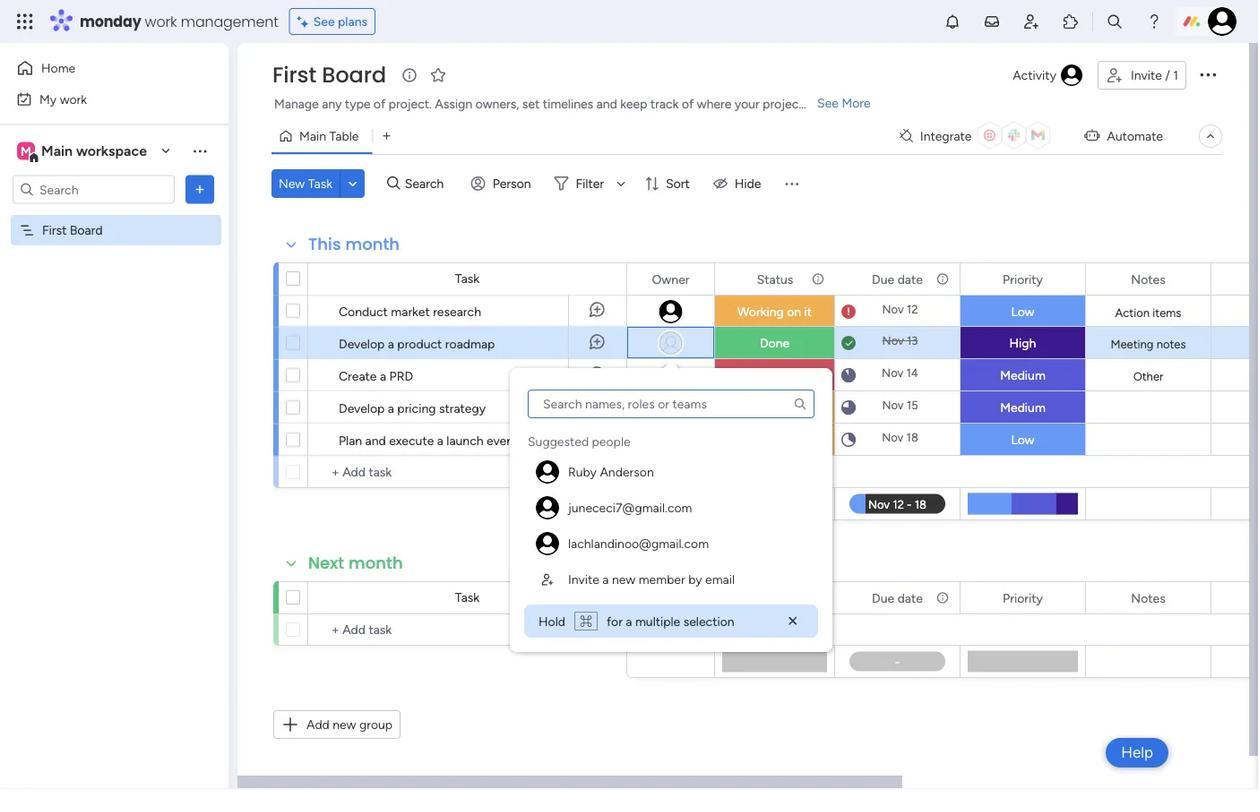 Task type: describe. For each thing, give the bounding box(es) containing it.
automate
[[1107, 129, 1163, 144]]

person
[[493, 176, 531, 191]]

workspace selection element
[[17, 140, 150, 164]]

hide
[[735, 176, 761, 191]]

conduct market research
[[339, 304, 481, 319]]

manage any type of project. assign owners, set timelines and keep track of where your project stands.
[[274, 96, 846, 112]]

this
[[308, 233, 341, 256]]

due for first the due date field from the bottom
[[872, 591, 895, 606]]

next month
[[308, 552, 403, 575]]

0 vertical spatial first
[[272, 60, 316, 90]]

new inside button
[[333, 717, 356, 733]]

nov for nov 13
[[882, 334, 904, 348]]

month for this month
[[345, 233, 400, 256]]

2 working on it from the top
[[737, 400, 812, 415]]

2 notes field from the top
[[1127, 588, 1170, 608]]

strategy
[[439, 401, 486, 416]]

ruby anderson image
[[1208, 7, 1237, 36]]

my work
[[39, 91, 87, 107]]

other
[[1133, 369, 1164, 384]]

integrate
[[920, 129, 972, 144]]

[object object] element containing junececi7@gmail.com
[[528, 490, 815, 526]]

ruby
[[568, 465, 597, 480]]

workspace image
[[17, 141, 35, 161]]

conduct
[[339, 304, 388, 319]]

project.
[[389, 96, 432, 112]]

items
[[1153, 306, 1181, 320]]

meeting
[[1111, 337, 1154, 351]]

person button
[[464, 169, 542, 198]]

1
[[1173, 68, 1178, 83]]

plan
[[339, 433, 362, 448]]

develop for develop a pricing strategy
[[339, 401, 385, 416]]

a for develop a pricing strategy
[[388, 401, 394, 416]]

collapse board header image
[[1204, 129, 1218, 143]]

nov 13
[[882, 334, 918, 348]]

invite for invite a new member by email
[[568, 572, 599, 587]]

my
[[39, 91, 57, 107]]

15
[[907, 398, 918, 413]]

1 notes from the top
[[1131, 272, 1166, 287]]

work for monday
[[145, 11, 177, 31]]

multiple
[[635, 614, 680, 630]]

0 vertical spatial board
[[322, 60, 386, 90]]

2 of from the left
[[682, 96, 694, 112]]

1 owner field from the top
[[647, 269, 694, 289]]

high
[[1010, 336, 1036, 351]]

1 date from the top
[[898, 272, 923, 287]]

v2 done deadline image
[[841, 335, 856, 352]]

main for main table
[[299, 129, 326, 144]]

2 owner field from the top
[[647, 588, 694, 608]]

1 medium from the top
[[1000, 368, 1046, 383]]

first board list box
[[0, 211, 229, 488]]

first inside list box
[[42, 223, 67, 238]]

none search field inside list box
[[528, 390, 815, 419]]

1 low from the top
[[1011, 304, 1035, 319]]

a for create a prd
[[380, 368, 386, 384]]

email
[[705, 572, 735, 587]]

project
[[763, 96, 803, 112]]

see more link
[[815, 94, 873, 112]]

1 owner from the top
[[652, 272, 690, 287]]

timelines
[[543, 96, 593, 112]]

develop for develop a product roadmap
[[339, 336, 385, 351]]

2 due date field from the top
[[868, 588, 927, 608]]

sort
[[666, 176, 690, 191]]

13
[[907, 334, 918, 348]]

workspace options image
[[191, 142, 209, 160]]

plan and execute a launch event
[[339, 433, 518, 448]]

main table button
[[272, 122, 372, 151]]

nov 14
[[882, 366, 918, 380]]

assign
[[435, 96, 472, 112]]

0 vertical spatial first board
[[272, 60, 386, 90]]

by
[[688, 572, 702, 587]]

18
[[906, 431, 918, 445]]

1 of from the left
[[374, 96, 386, 112]]

1 on from the top
[[787, 304, 801, 319]]

[object object] element containing lachlandinoo@gmail.com
[[528, 526, 815, 562]]

market
[[391, 304, 430, 319]]

owners,
[[476, 96, 519, 112]]

roadmap
[[445, 336, 495, 351]]

notifications image
[[944, 13, 962, 30]]

my work button
[[11, 85, 193, 113]]

prd
[[389, 368, 413, 384]]

add
[[306, 717, 330, 733]]

new inside list box
[[612, 572, 636, 587]]

board inside first board list box
[[70, 223, 103, 238]]

2 medium from the top
[[1000, 400, 1046, 415]]

manage
[[274, 96, 319, 112]]

1 horizontal spatial and
[[597, 96, 617, 112]]

help button
[[1106, 738, 1169, 768]]

nov 15
[[882, 398, 918, 413]]

activity
[[1013, 68, 1057, 83]]

/
[[1165, 68, 1170, 83]]

done
[[760, 336, 790, 351]]

management
[[181, 11, 278, 31]]

2 priority field from the top
[[998, 588, 1047, 608]]

1 priority from the top
[[1003, 272, 1043, 287]]

action
[[1115, 306, 1150, 320]]

0 horizontal spatial and
[[365, 433, 386, 448]]

group
[[359, 717, 393, 733]]

+ Add task text field
[[317, 619, 618, 641]]

people
[[592, 434, 631, 449]]

for
[[607, 614, 623, 630]]

any
[[322, 96, 342, 112]]

create
[[339, 368, 377, 384]]

invite a new member by email
[[568, 572, 735, 587]]

product
[[397, 336, 442, 351]]

menu image
[[783, 175, 801, 193]]

filter
[[576, 176, 604, 191]]

filter button
[[547, 169, 632, 198]]

invite / 1
[[1131, 68, 1178, 83]]

close image
[[784, 613, 802, 630]]

add to favorites image
[[429, 66, 447, 84]]

2 due date from the top
[[872, 591, 923, 606]]

more
[[842, 95, 871, 111]]

add view image
[[383, 130, 390, 143]]

First Board field
[[268, 60, 391, 90]]

hold
[[539, 614, 568, 630]]

work for my
[[60, 91, 87, 107]]

select product image
[[16, 13, 34, 30]]

This month field
[[304, 233, 404, 256]]

where
[[697, 96, 732, 112]]

set
[[522, 96, 540, 112]]



Task type: locate. For each thing, give the bounding box(es) containing it.
0 vertical spatial due date
[[872, 272, 923, 287]]

home
[[41, 60, 75, 76]]

0 horizontal spatial work
[[60, 91, 87, 107]]

0 vertical spatial priority
[[1003, 272, 1043, 287]]

2 status field from the top
[[752, 588, 798, 608]]

autopilot image
[[1085, 124, 1100, 147]]

work right monday
[[145, 11, 177, 31]]

[object object] element containing ruby anderson
[[528, 454, 815, 490]]

0 horizontal spatial first board
[[42, 223, 103, 238]]

nov for nov 14
[[882, 366, 904, 380]]

1 horizontal spatial first board
[[272, 60, 386, 90]]

0 vertical spatial owner
[[652, 272, 690, 287]]

due left column information image
[[872, 591, 895, 606]]

due date
[[872, 272, 923, 287], [872, 591, 923, 606]]

junececi7@gmail.com
[[568, 501, 692, 516]]

0 vertical spatial status
[[757, 272, 793, 287]]

1 vertical spatial work
[[60, 91, 87, 107]]

[object object] element up 'member'
[[528, 526, 815, 562]]

medium
[[1000, 368, 1046, 383], [1000, 400, 1046, 415]]

stuck
[[759, 368, 791, 383]]

Notes field
[[1127, 269, 1170, 289], [1127, 588, 1170, 608]]

main
[[299, 129, 326, 144], [41, 142, 73, 160]]

task for next month
[[455, 590, 480, 605]]

status field up done
[[752, 269, 798, 289]]

nov for nov 18
[[882, 431, 904, 445]]

1 vertical spatial month
[[349, 552, 403, 575]]

a right for
[[626, 614, 632, 630]]

month right next
[[349, 552, 403, 575]]

apps image
[[1062, 13, 1080, 30]]

nov 18
[[882, 431, 918, 445]]

task up research
[[455, 271, 480, 286]]

due up nov 12
[[872, 272, 895, 287]]

selection
[[683, 614, 735, 630]]

column information image for status
[[811, 272, 825, 286]]

priority field up high
[[998, 269, 1047, 289]]

new right add
[[333, 717, 356, 733]]

meeting notes
[[1111, 337, 1186, 351]]

see inside button
[[313, 14, 335, 29]]

Status field
[[752, 269, 798, 289], [752, 588, 798, 608]]

1 vertical spatial on
[[787, 400, 801, 415]]

2 low from the top
[[1011, 432, 1035, 448]]

2 nov from the top
[[882, 334, 904, 348]]

see for see plans
[[313, 14, 335, 29]]

on down stuck
[[787, 400, 801, 415]]

first down the search in workspace field
[[42, 223, 67, 238]]

develop down create on the left
[[339, 401, 385, 416]]

work right my
[[60, 91, 87, 107]]

[object object] element up lachlandinoo@gmail.com
[[528, 490, 815, 526]]

working on it
[[737, 304, 812, 319], [737, 400, 812, 415]]

0 horizontal spatial main
[[41, 142, 73, 160]]

and left keep
[[597, 96, 617, 112]]

1 due date from the top
[[872, 272, 923, 287]]

board down the search in workspace field
[[70, 223, 103, 238]]

0 vertical spatial month
[[345, 233, 400, 256]]

search everything image
[[1106, 13, 1124, 30]]

1 horizontal spatial board
[[322, 60, 386, 90]]

plans
[[338, 14, 368, 29]]

0 vertical spatial working on it
[[737, 304, 812, 319]]

nov left 15
[[882, 398, 904, 413]]

a left product
[[388, 336, 394, 351]]

1 vertical spatial medium
[[1000, 400, 1046, 415]]

nov 12
[[882, 302, 918, 317]]

2 on from the top
[[787, 400, 801, 415]]

next
[[308, 552, 344, 575]]

2 notes from the top
[[1131, 591, 1166, 606]]

board up type
[[322, 60, 386, 90]]

invite members image
[[1023, 13, 1040, 30]]

suggested
[[528, 434, 589, 449]]

due date field up nov 12
[[868, 269, 927, 289]]

main workspace
[[41, 142, 147, 160]]

3 nov from the top
[[882, 366, 904, 380]]

0 vertical spatial on
[[787, 304, 801, 319]]

1 vertical spatial status field
[[752, 588, 798, 608]]

Search field
[[400, 171, 454, 196]]

column information image
[[936, 591, 950, 605]]

1 status field from the top
[[752, 269, 798, 289]]

work
[[145, 11, 177, 31], [60, 91, 87, 107]]

options image down workspace options 'image'
[[191, 181, 209, 198]]

0 vertical spatial task
[[308, 176, 333, 191]]

2 priority from the top
[[1003, 591, 1043, 606]]

1 vertical spatial priority field
[[998, 588, 1047, 608]]

1 vertical spatial working
[[737, 400, 784, 415]]

0 horizontal spatial of
[[374, 96, 386, 112]]

0 vertical spatial working
[[737, 304, 784, 319]]

invite inside [object object] element
[[568, 572, 599, 587]]

a left the prd
[[380, 368, 386, 384]]

1 horizontal spatial new
[[612, 572, 636, 587]]

search image
[[793, 397, 807, 411]]

monday work management
[[80, 11, 278, 31]]

new left 'member'
[[612, 572, 636, 587]]

1 working from the top
[[737, 304, 784, 319]]

alert containing hold
[[524, 605, 818, 638]]

due
[[872, 272, 895, 287], [872, 591, 895, 606]]

table
[[329, 129, 359, 144]]

invite up ⌘ at the left bottom of the page
[[568, 572, 599, 587]]

your
[[735, 96, 760, 112]]

date left column information image
[[898, 591, 923, 606]]

date
[[898, 272, 923, 287], [898, 591, 923, 606]]

see plans
[[313, 14, 368, 29]]

hide button
[[706, 169, 772, 198]]

1 due date field from the top
[[868, 269, 927, 289]]

0 horizontal spatial new
[[333, 717, 356, 733]]

1 vertical spatial date
[[898, 591, 923, 606]]

sort button
[[637, 169, 701, 198]]

2 working from the top
[[737, 400, 784, 415]]

1 develop from the top
[[339, 336, 385, 351]]

invite
[[1131, 68, 1162, 83], [568, 572, 599, 587]]

0 vertical spatial low
[[1011, 304, 1035, 319]]

0 vertical spatial due date field
[[868, 269, 927, 289]]

1 horizontal spatial main
[[299, 129, 326, 144]]

1 horizontal spatial of
[[682, 96, 694, 112]]

of right track
[[682, 96, 694, 112]]

first board inside list box
[[42, 223, 103, 238]]

launch
[[447, 433, 484, 448]]

first board down the search in workspace field
[[42, 223, 103, 238]]

0 vertical spatial work
[[145, 11, 177, 31]]

v2 overdue deadline image
[[841, 303, 856, 320]]

invite / 1 button
[[1098, 61, 1187, 90]]

14
[[906, 366, 918, 380]]

it
[[804, 304, 812, 319], [804, 400, 812, 415]]

event
[[487, 433, 518, 448]]

month right this
[[345, 233, 400, 256]]

a left "pricing"
[[388, 401, 394, 416]]

invite for invite / 1
[[1131, 68, 1162, 83]]

0 vertical spatial date
[[898, 272, 923, 287]]

suggested people row
[[528, 426, 631, 451]]

1 it from the top
[[804, 304, 812, 319]]

add new group
[[306, 717, 393, 733]]

0 vertical spatial and
[[597, 96, 617, 112]]

dialog
[[510, 368, 833, 652]]

a left launch
[[437, 433, 443, 448]]

1 vertical spatial board
[[70, 223, 103, 238]]

Priority field
[[998, 269, 1047, 289], [998, 588, 1047, 608]]

1 vertical spatial invite
[[568, 572, 599, 587]]

a inside list box
[[603, 572, 609, 587]]

0 vertical spatial medium
[[1000, 368, 1046, 383]]

month
[[345, 233, 400, 256], [349, 552, 403, 575]]

main right workspace image
[[41, 142, 73, 160]]

a for invite a new member by email
[[603, 572, 609, 587]]

see for see more
[[817, 95, 839, 111]]

0 horizontal spatial board
[[70, 223, 103, 238]]

due date left column information image
[[872, 591, 923, 606]]

first board up any
[[272, 60, 386, 90]]

0 vertical spatial owner field
[[647, 269, 694, 289]]

1 horizontal spatial invite
[[1131, 68, 1162, 83]]

status field up the close image
[[752, 588, 798, 608]]

Due date field
[[868, 269, 927, 289], [868, 588, 927, 608]]

1 vertical spatial and
[[365, 433, 386, 448]]

1 horizontal spatial see
[[817, 95, 839, 111]]

invite inside button
[[1131, 68, 1162, 83]]

1 vertical spatial notes
[[1131, 591, 1166, 606]]

month for next month
[[349, 552, 403, 575]]

tree grid inside list box
[[528, 426, 815, 598]]

see left plans
[[313, 14, 335, 29]]

5 nov from the top
[[882, 431, 904, 445]]

show board description image
[[399, 66, 420, 84]]

list box containing suggested people
[[524, 390, 818, 598]]

column information image for due date
[[936, 272, 950, 286]]

1 working on it from the top
[[737, 304, 812, 319]]

ruby anderson
[[568, 465, 654, 480]]

due for second the due date field from the bottom of the page
[[872, 272, 895, 287]]

lachlandinoo@gmail.com
[[568, 536, 709, 552]]

1 vertical spatial due date
[[872, 591, 923, 606]]

nov left 13
[[882, 334, 904, 348]]

3 [object object] element from the top
[[528, 526, 815, 562]]

⌘
[[580, 614, 592, 630]]

pricing
[[397, 401, 436, 416]]

nov for nov 12
[[882, 302, 904, 317]]

1 [object object] element from the top
[[528, 454, 815, 490]]

on
[[787, 304, 801, 319], [787, 400, 801, 415]]

of right type
[[374, 96, 386, 112]]

1 vertical spatial low
[[1011, 432, 1035, 448]]

0 horizontal spatial first
[[42, 223, 67, 238]]

0 vertical spatial priority field
[[998, 269, 1047, 289]]

1 vertical spatial owner field
[[647, 588, 694, 608]]

type
[[345, 96, 371, 112]]

activity button
[[1006, 61, 1091, 90]]

task right the new
[[308, 176, 333, 191]]

1 vertical spatial first
[[42, 223, 67, 238]]

None search field
[[528, 390, 815, 419]]

4 [object object] element from the top
[[528, 562, 815, 598]]

main left the table
[[299, 129, 326, 144]]

tree grid containing suggested people
[[528, 426, 815, 598]]

2 status from the top
[[757, 591, 793, 606]]

nov left the 14
[[882, 366, 904, 380]]

nov left 18
[[882, 431, 904, 445]]

1 vertical spatial notes field
[[1127, 588, 1170, 608]]

on up done
[[787, 304, 801, 319]]

execute
[[389, 433, 434, 448]]

add new group button
[[273, 711, 401, 739]]

a up for
[[603, 572, 609, 587]]

1 due from the top
[[872, 272, 895, 287]]

[object object] element up junececi7@gmail.com
[[528, 454, 815, 490]]

1 vertical spatial new
[[333, 717, 356, 733]]

first up "manage"
[[272, 60, 316, 90]]

1 vertical spatial it
[[804, 400, 812, 415]]

options image right 1
[[1197, 63, 1219, 85]]

12
[[907, 302, 918, 317]]

track
[[651, 96, 679, 112]]

1 vertical spatial owner
[[652, 591, 690, 606]]

0 vertical spatial invite
[[1131, 68, 1162, 83]]

0 vertical spatial see
[[313, 14, 335, 29]]

list box
[[524, 390, 818, 598]]

status
[[757, 272, 793, 287], [757, 591, 793, 606]]

main table
[[299, 129, 359, 144]]

0 vertical spatial due
[[872, 272, 895, 287]]

see plans button
[[289, 8, 376, 35]]

4 nov from the top
[[882, 398, 904, 413]]

+ Add task text field
[[317, 462, 618, 483]]

2 develop from the top
[[339, 401, 385, 416]]

workspace
[[76, 142, 147, 160]]

0 vertical spatial notes
[[1131, 272, 1166, 287]]

None field
[[1249, 269, 1258, 289], [1249, 588, 1258, 608], [1249, 269, 1258, 289], [1249, 588, 1258, 608]]

board
[[322, 60, 386, 90], [70, 223, 103, 238]]

main inside workspace selection element
[[41, 142, 73, 160]]

invite left /
[[1131, 68, 1162, 83]]

1 vertical spatial task
[[455, 271, 480, 286]]

see
[[313, 14, 335, 29], [817, 95, 839, 111]]

1 vertical spatial see
[[817, 95, 839, 111]]

[object object] element containing invite a new member by email
[[528, 562, 815, 598]]

2 [object object] element from the top
[[528, 490, 815, 526]]

1 vertical spatial first board
[[42, 223, 103, 238]]

1 status from the top
[[757, 272, 793, 287]]

stands.
[[807, 96, 846, 112]]

inbox image
[[983, 13, 1001, 30]]

due date up nov 12
[[872, 272, 923, 287]]

priority up high
[[1003, 272, 1043, 287]]

0 horizontal spatial see
[[313, 14, 335, 29]]

keep
[[620, 96, 647, 112]]

[object object] element up for a multiple selection
[[528, 562, 815, 598]]

v2 search image
[[387, 174, 400, 194]]

new
[[612, 572, 636, 587], [333, 717, 356, 733]]

tree grid
[[528, 426, 815, 598]]

develop a product roadmap
[[339, 336, 495, 351]]

working
[[737, 304, 784, 319], [737, 400, 784, 415]]

angle down image
[[348, 177, 357, 190]]

1 vertical spatial develop
[[339, 401, 385, 416]]

1 vertical spatial due date field
[[868, 588, 927, 608]]

0 vertical spatial develop
[[339, 336, 385, 351]]

working down stuck
[[737, 400, 784, 415]]

member
[[639, 572, 685, 587]]

1 vertical spatial status
[[757, 591, 793, 606]]

for a multiple selection
[[604, 614, 735, 630]]

see more
[[817, 95, 871, 111]]

0 horizontal spatial options image
[[191, 181, 209, 198]]

0 vertical spatial status field
[[752, 269, 798, 289]]

0 vertical spatial it
[[804, 304, 812, 319]]

1 priority field from the top
[[998, 269, 1047, 289]]

1 nov from the top
[[882, 302, 904, 317]]

main for main workspace
[[41, 142, 73, 160]]

1 horizontal spatial work
[[145, 11, 177, 31]]

see left more
[[817, 95, 839, 111]]

Search in workspace field
[[38, 179, 150, 200]]

2 vertical spatial task
[[455, 590, 480, 605]]

this month
[[308, 233, 400, 256]]

date up the 12
[[898, 272, 923, 287]]

new task button
[[272, 169, 340, 198]]

2 owner from the top
[[652, 591, 690, 606]]

1 vertical spatial priority
[[1003, 591, 1043, 606]]

0 vertical spatial notes field
[[1127, 269, 1170, 289]]

1 vertical spatial due
[[872, 591, 895, 606]]

status up done
[[757, 272, 793, 287]]

2 it from the top
[[804, 400, 812, 415]]

Next month field
[[304, 552, 407, 575]]

main inside button
[[299, 129, 326, 144]]

develop a pricing strategy
[[339, 401, 486, 416]]

task inside new task button
[[308, 176, 333, 191]]

research
[[433, 304, 481, 319]]

monday
[[80, 11, 141, 31]]

low
[[1011, 304, 1035, 319], [1011, 432, 1035, 448]]

Owner field
[[647, 269, 694, 289], [647, 588, 694, 608]]

task
[[308, 176, 333, 191], [455, 271, 480, 286], [455, 590, 480, 605]]

task for this month
[[455, 271, 480, 286]]

a for for a multiple selection
[[626, 614, 632, 630]]

priority field right column information image
[[998, 588, 1047, 608]]

priority right column information image
[[1003, 591, 1043, 606]]

help image
[[1145, 13, 1163, 30]]

arrow down image
[[610, 173, 632, 194]]

1 horizontal spatial first
[[272, 60, 316, 90]]

options image
[[1197, 63, 1219, 85], [191, 181, 209, 198]]

[object object] element
[[528, 454, 815, 490], [528, 490, 815, 526], [528, 526, 815, 562], [528, 562, 815, 598]]

2 due from the top
[[872, 591, 895, 606]]

due date field left column information image
[[868, 588, 927, 608]]

1 vertical spatial working on it
[[737, 400, 812, 415]]

0 vertical spatial options image
[[1197, 63, 1219, 85]]

2 date from the top
[[898, 591, 923, 606]]

and right plan
[[365, 433, 386, 448]]

dapulse integrations image
[[900, 129, 913, 143]]

column information image
[[811, 272, 825, 286], [936, 272, 950, 286], [811, 591, 825, 605]]

suggested people
[[528, 434, 631, 449]]

first
[[272, 60, 316, 90], [42, 223, 67, 238]]

a for develop a product roadmap
[[388, 336, 394, 351]]

nov for nov 15
[[882, 398, 904, 413]]

working on it up done
[[737, 304, 812, 319]]

working on it down stuck
[[737, 400, 812, 415]]

dialog containing suggested people
[[510, 368, 833, 652]]

alert
[[524, 605, 818, 638]]

task up + add task text field
[[455, 590, 480, 605]]

nov left the 12
[[882, 302, 904, 317]]

new task
[[279, 176, 333, 191]]

1 vertical spatial options image
[[191, 181, 209, 198]]

m
[[21, 143, 31, 159]]

0 horizontal spatial invite
[[568, 572, 599, 587]]

new
[[279, 176, 305, 191]]

Search for content search field
[[528, 390, 815, 419]]

action items
[[1115, 306, 1181, 320]]

develop down 'conduct' at the left of the page
[[339, 336, 385, 351]]

1 notes field from the top
[[1127, 269, 1170, 289]]

status up the close image
[[757, 591, 793, 606]]

1 horizontal spatial options image
[[1197, 63, 1219, 85]]

work inside button
[[60, 91, 87, 107]]

working up done
[[737, 304, 784, 319]]

0 vertical spatial new
[[612, 572, 636, 587]]

option
[[0, 214, 229, 218]]



Task type: vqa. For each thing, say whether or not it's contained in the screenshot.
first "LOW" from the top of the page
yes



